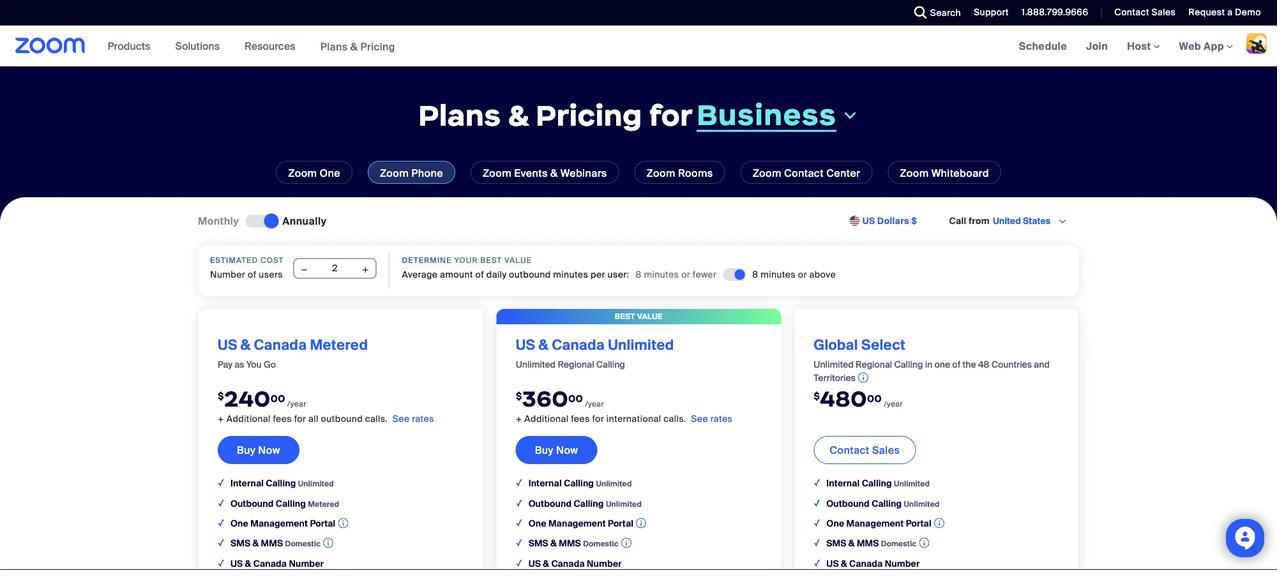 Task type: describe. For each thing, give the bounding box(es) containing it.
from
[[969, 215, 990, 227]]

zoom logo image
[[15, 38, 85, 54]]

/year for 240
[[287, 399, 307, 409]]

undefined 2 decrease image
[[300, 263, 309, 276]]

outbound for 360
[[529, 498, 572, 510]]

3 outbound from the left
[[827, 498, 870, 510]]

1 horizontal spatial outbound
[[509, 269, 551, 280]]

unlimited regional calling in one of the 48 countries and territories
[[814, 359, 1050, 384]]

best value
[[615, 312, 663, 322]]

us dollars $ button
[[863, 215, 918, 228]]

3 domestic from the left
[[882, 539, 917, 549]]

number of users: 2 element
[[294, 258, 377, 280]]

dollars
[[878, 215, 910, 227]]

sms for 360
[[529, 538, 549, 550]]

go
[[264, 359, 276, 371]]

app
[[1204, 39, 1225, 53]]

calling inside unlimited regional calling in one of the 48 countries and territories
[[895, 359, 924, 371]]

calls. inside $ 360 00 /year + additional fees for international calls. see rates
[[664, 413, 687, 425]]

3 sms from the left
[[827, 538, 847, 550]]

3 management from the left
[[847, 518, 904, 530]]

products button
[[108, 26, 156, 66]]

outbound calling unlimited for 360
[[529, 498, 642, 510]]

average
[[402, 269, 438, 280]]

buy now link for 360
[[516, 436, 598, 464]]

your
[[454, 255, 478, 265]]

territories
[[814, 372, 856, 384]]

plans for plans & pricing
[[321, 40, 348, 53]]

outbound calling unlimited for 480
[[827, 498, 940, 510]]

canada inside us & canada metered pay as you go
[[254, 336, 307, 354]]

+ for 360
[[516, 413, 522, 425]]

/year inside $ 480 00 /year
[[884, 399, 903, 409]]

estimated
[[210, 255, 258, 265]]

for for 240
[[294, 413, 306, 425]]

additional for 360
[[525, 413, 569, 425]]

minutes for 8 minutes or fewer
[[644, 269, 679, 280]]

metered inside us & canada metered pay as you go
[[310, 336, 368, 354]]

outbound calling metered
[[231, 498, 340, 510]]

join
[[1087, 39, 1109, 53]]

zoom for zoom events & webinars
[[483, 166, 512, 180]]

zoom for zoom rooms
[[647, 166, 676, 180]]

$ for 480
[[814, 390, 821, 402]]

sms & mms domestic for 240
[[231, 538, 321, 550]]

plans & pricing for
[[419, 97, 693, 134]]

global
[[814, 336, 859, 354]]

international
[[607, 413, 662, 425]]

3 portal from the left
[[907, 518, 932, 530]]

one inside tabs of zoom services tab list
[[320, 166, 341, 180]]

undefined 2 text field
[[294, 258, 377, 279]]

calling inside the us & canada unlimited unlimited regional calling
[[597, 359, 625, 371]]

call from
[[950, 215, 990, 227]]

2 horizontal spatial contact
[[1115, 6, 1150, 18]]

rooms
[[678, 166, 713, 180]]

management for 240
[[251, 518, 308, 530]]

internal calling unlimited for 360
[[529, 478, 632, 490]]

web app
[[1180, 39, 1225, 53]]

rates inside $ 360 00 /year + additional fees for international calls. see rates
[[711, 413, 733, 425]]

buy now for 360
[[535, 444, 578, 457]]

one for 360
[[529, 518, 547, 530]]

per
[[591, 269, 606, 280]]

1 horizontal spatial of
[[476, 269, 484, 280]]

us dollars $
[[863, 215, 918, 227]]

average amount of daily outbound minutes per user:
[[402, 269, 630, 280]]

sms for 240
[[231, 538, 251, 550]]

or for above
[[799, 269, 808, 280]]

cost
[[261, 255, 284, 265]]

zoom for zoom contact center
[[753, 166, 782, 180]]

monthly
[[198, 214, 239, 228]]

0 vertical spatial sales
[[1152, 6, 1176, 18]]

webinars
[[561, 166, 607, 180]]

zoom for zoom whiteboard
[[900, 166, 929, 180]]

portal for 360
[[608, 518, 634, 530]]

demo
[[1236, 6, 1262, 18]]

zoom contact center
[[753, 166, 861, 180]]

domestic for 360
[[583, 539, 619, 549]]

rates inside $ 240 00 /year + additional fees for all outbound calls. see rates
[[412, 413, 434, 425]]

zoom one
[[288, 166, 341, 180]]

zoom for zoom phone
[[380, 166, 409, 180]]

& inside the us & canada unlimited unlimited regional calling
[[539, 336, 549, 354]]

1 horizontal spatial contact
[[830, 444, 870, 457]]

users
[[259, 269, 283, 280]]

host button
[[1128, 39, 1161, 53]]

in
[[926, 359, 933, 371]]

now for 240
[[258, 444, 280, 457]]

average amount of daily outbound minutes per user:8 minutes or fewer element
[[636, 268, 717, 281]]

whiteboard
[[932, 166, 990, 180]]

$180 per year element
[[516, 385, 762, 414]]

240
[[224, 385, 271, 413]]

number for 240
[[289, 558, 324, 570]]

$240 per year element
[[814, 385, 1060, 414]]

search button
[[905, 0, 965, 26]]

request a demo
[[1189, 6, 1262, 18]]

$ inside popup button
[[912, 215, 918, 227]]

all
[[309, 413, 319, 425]]

of inside unlimited regional calling in one of the 48 countries and territories
[[953, 359, 961, 371]]

solutions button
[[175, 26, 226, 66]]

1.888.799.9666 button up schedule
[[1013, 0, 1092, 26]]

average amount of daily outbound minutes per user:8 minutes or above element
[[753, 268, 836, 281]]

regional inside unlimited regional calling in one of the 48 countries and territories
[[856, 359, 893, 371]]

show options image
[[1058, 216, 1068, 226]]

internal for 240
[[231, 478, 264, 490]]

user:
[[608, 269, 630, 280]]

zoom whiteboard
[[900, 166, 990, 180]]

mms for 360
[[559, 538, 581, 550]]

web app button
[[1180, 39, 1234, 53]]

daily
[[487, 269, 507, 280]]

$ 480 00 /year
[[814, 385, 903, 413]]

support
[[974, 6, 1009, 18]]

and
[[1035, 359, 1050, 371]]

meetings navigation
[[1010, 26, 1278, 67]]

48
[[979, 359, 990, 371]]

canada inside the us & canada unlimited unlimited regional calling
[[552, 336, 605, 354]]

of inside estimated cost number of users
[[248, 269, 257, 280]]

resources
[[245, 39, 296, 53]]

determine your best value
[[402, 255, 532, 265]]

zoom phone
[[380, 166, 443, 180]]

schedule
[[1020, 39, 1068, 53]]

$ 240 00 /year + additional fees for all outbound calls. see rates
[[218, 385, 434, 425]]

3 us & canada number from the left
[[827, 558, 920, 570]]

above
[[810, 269, 836, 280]]

480
[[821, 385, 868, 413]]

$ 360 00 /year + additional fees for international calls. see rates
[[516, 385, 733, 425]]

as
[[235, 359, 244, 371]]

products
[[108, 39, 150, 53]]

the
[[963, 359, 977, 371]]

select
[[862, 336, 906, 354]]

& inside product information navigation
[[351, 40, 358, 53]]

1 vertical spatial best
[[615, 312, 636, 322]]

360
[[522, 385, 569, 413]]

number for 480
[[885, 558, 920, 570]]

pay
[[218, 359, 233, 371]]

events
[[515, 166, 548, 180]]

phone
[[412, 166, 443, 180]]



Task type: vqa. For each thing, say whether or not it's contained in the screenshot.
on inside Host option group
no



Task type: locate. For each thing, give the bounding box(es) containing it.
additional inside $ 240 00 /year + additional fees for all outbound calls. see rates
[[227, 413, 271, 425]]

down image
[[842, 108, 859, 123]]

internal for 360
[[529, 478, 562, 490]]

zoom left events
[[483, 166, 512, 180]]

us inside us & canada metered pay as you go
[[218, 336, 237, 354]]

2 horizontal spatial one management portal
[[827, 518, 932, 530]]

2 internal from the left
[[529, 478, 562, 490]]

00 down select
[[868, 393, 882, 405]]

1 vertical spatial value
[[638, 312, 663, 322]]

0 vertical spatial plans
[[321, 40, 348, 53]]

0 horizontal spatial of
[[248, 269, 257, 280]]

3 00 from the left
[[868, 393, 882, 405]]

2 management from the left
[[549, 518, 606, 530]]

regional
[[558, 359, 595, 371], [856, 359, 893, 371]]

8
[[636, 269, 642, 280], [753, 269, 759, 280]]

zoom up annually
[[288, 166, 317, 180]]

2 horizontal spatial /year
[[884, 399, 903, 409]]

regional inside the us & canada unlimited unlimited regional calling
[[558, 359, 595, 371]]

determine
[[402, 255, 452, 265]]

1 horizontal spatial 8
[[753, 269, 759, 280]]

contact sales inside main content
[[830, 444, 901, 457]]

us & canada unlimited unlimited regional calling
[[516, 336, 675, 371]]

8 right fewer at the right of page
[[753, 269, 759, 280]]

you
[[246, 359, 262, 371]]

fees for 240
[[273, 413, 292, 425]]

number inside estimated cost number of users
[[210, 269, 246, 280]]

0 horizontal spatial portal
[[310, 518, 336, 530]]

contact left the center
[[785, 166, 824, 180]]

/year inside $ 360 00 /year + additional fees for international calls. see rates
[[585, 399, 605, 409]]

2 us & canada number from the left
[[529, 558, 622, 570]]

1 additional from the left
[[227, 413, 271, 425]]

1 horizontal spatial 00
[[569, 393, 583, 405]]

2 + from the left
[[516, 413, 522, 425]]

plans inside product information navigation
[[321, 40, 348, 53]]

pricing inside main content
[[536, 97, 643, 134]]

1.888.799.9666 button
[[1013, 0, 1092, 26], [1022, 6, 1089, 18]]

00 for 360
[[569, 393, 583, 405]]

8 minutes or fewer
[[636, 269, 717, 280]]

annually
[[283, 214, 327, 228]]

tabs of zoom services tab list
[[19, 161, 1259, 184]]

2 domestic from the left
[[583, 539, 619, 549]]

us
[[863, 215, 876, 227], [218, 336, 237, 354], [516, 336, 536, 354], [231, 558, 243, 570], [529, 558, 541, 570], [827, 558, 839, 570]]

1 outbound from the left
[[231, 498, 274, 510]]

2 horizontal spatial us & canada number
[[827, 558, 920, 570]]

2 horizontal spatial outbound
[[827, 498, 870, 510]]

0 horizontal spatial domestic
[[285, 539, 321, 549]]

0 horizontal spatial one management portal
[[231, 518, 336, 530]]

00 inside $ 240 00 /year + additional fees for all outbound calls. see rates
[[271, 393, 286, 405]]

1 us & canada number from the left
[[231, 558, 324, 570]]

buy down 360
[[535, 444, 554, 457]]

additional inside $ 360 00 /year + additional fees for international calls. see rates
[[525, 413, 569, 425]]

3 sms & mms domestic from the left
[[827, 538, 917, 550]]

or for fewer
[[682, 269, 691, 280]]

1 horizontal spatial outbound
[[529, 498, 572, 510]]

1 fees from the left
[[273, 413, 292, 425]]

1.888.799.9666
[[1022, 6, 1089, 18]]

outbound calling unlimited
[[529, 498, 642, 510], [827, 498, 940, 510]]

fees
[[273, 413, 292, 425], [571, 413, 590, 425]]

a
[[1228, 6, 1233, 18]]

0 horizontal spatial rates
[[412, 413, 434, 425]]

minutes for 8 minutes or above
[[761, 269, 796, 280]]

fewer
[[693, 269, 717, 280]]

2 portal from the left
[[608, 518, 634, 530]]

see rates link for 360
[[691, 413, 733, 425]]

1 horizontal spatial calls.
[[664, 413, 687, 425]]

of left users at the left top
[[248, 269, 257, 280]]

countries
[[992, 359, 1033, 371]]

8 minutes or above
[[753, 269, 836, 280]]

00 inside $ 360 00 /year + additional fees for international calls. see rates
[[569, 393, 583, 405]]

1 horizontal spatial value
[[638, 312, 663, 322]]

calls. right international
[[664, 413, 687, 425]]

1 horizontal spatial outbound calling unlimited
[[827, 498, 940, 510]]

0 horizontal spatial value
[[505, 255, 532, 265]]

contact sales
[[1115, 6, 1176, 18], [830, 444, 901, 457]]

for up 'zoom rooms'
[[649, 97, 693, 134]]

1 vertical spatial metered
[[308, 499, 340, 509]]

2 horizontal spatial sms & mms domestic
[[827, 538, 917, 550]]

0 horizontal spatial contact sales
[[830, 444, 901, 457]]

0 horizontal spatial best
[[481, 255, 502, 265]]

number
[[210, 269, 246, 280], [289, 558, 324, 570], [587, 558, 622, 570], [885, 558, 920, 570]]

contact sales link inside main content
[[814, 436, 917, 464]]

3 one management portal from the left
[[827, 518, 932, 530]]

contact sales up host dropdown button
[[1115, 6, 1176, 18]]

value down 'average amount of daily outbound minutes per user:8 minutes or fewer' element in the top of the page
[[638, 312, 663, 322]]

1 00 from the left
[[271, 393, 286, 405]]

for for 360
[[593, 413, 604, 425]]

mms
[[261, 538, 283, 550], [559, 538, 581, 550], [857, 538, 880, 550]]

$ inside $ 360 00 /year + additional fees for international calls. see rates
[[516, 390, 522, 402]]

1 vertical spatial contact sales
[[830, 444, 901, 457]]

zoom left whiteboard
[[900, 166, 929, 180]]

2 regional from the left
[[856, 359, 893, 371]]

for inside $ 360 00 /year + additional fees for international calls. see rates
[[593, 413, 604, 425]]

undefined 2 increase image
[[361, 263, 370, 276]]

plans for plans & pricing for
[[419, 97, 501, 134]]

zoom left phone
[[380, 166, 409, 180]]

0 horizontal spatial see rates link
[[393, 413, 434, 425]]

2 buy from the left
[[535, 444, 554, 457]]

us & canada metered pay as you go
[[218, 336, 368, 371]]

sms
[[231, 538, 251, 550], [529, 538, 549, 550], [827, 538, 847, 550]]

fees for 360
[[571, 413, 590, 425]]

2 see rates link from the left
[[691, 413, 733, 425]]

main content containing business
[[0, 26, 1278, 571]]

1 horizontal spatial fees
[[571, 413, 590, 425]]

4 zoom from the left
[[647, 166, 676, 180]]

outbound
[[231, 498, 274, 510], [529, 498, 572, 510], [827, 498, 870, 510]]

2 horizontal spatial domestic
[[882, 539, 917, 549]]

for left all on the bottom left of the page
[[294, 413, 306, 425]]

3 internal calling unlimited from the left
[[827, 478, 930, 490]]

0 horizontal spatial regional
[[558, 359, 595, 371]]

zoom
[[288, 166, 317, 180], [380, 166, 409, 180], [483, 166, 512, 180], [647, 166, 676, 180], [753, 166, 782, 180], [900, 166, 929, 180]]

/year
[[287, 399, 307, 409], [585, 399, 605, 409], [884, 399, 903, 409]]

banner containing products
[[0, 26, 1278, 67]]

business button
[[697, 96, 859, 133]]

1 horizontal spatial sms
[[529, 538, 549, 550]]

2 8 from the left
[[753, 269, 759, 280]]

1 horizontal spatial sms & mms domestic
[[529, 538, 619, 550]]

$ inside $ 480 00 /year
[[814, 390, 821, 402]]

3 zoom from the left
[[483, 166, 512, 180]]

of left the
[[953, 359, 961, 371]]

+ inside $ 240 00 /year + additional fees for all outbound calls. see rates
[[218, 413, 224, 425]]

one management portal for 360
[[529, 518, 634, 530]]

5 zoom from the left
[[753, 166, 782, 180]]

0 horizontal spatial for
[[294, 413, 306, 425]]

0 vertical spatial value
[[505, 255, 532, 265]]

0 vertical spatial outbound
[[509, 269, 551, 280]]

regional down select
[[856, 359, 893, 371]]

0 horizontal spatial management
[[251, 518, 308, 530]]

1 minutes from the left
[[554, 269, 589, 280]]

one for 240
[[231, 518, 249, 530]]

$ for 360
[[516, 390, 522, 402]]

canada for 360
[[552, 558, 585, 570]]

2 mms from the left
[[559, 538, 581, 550]]

2 vertical spatial contact
[[830, 444, 870, 457]]

2 horizontal spatial management
[[847, 518, 904, 530]]

or inside 'average amount of daily outbound minutes per user:8 minutes or fewer' element
[[682, 269, 691, 280]]

2 fees from the left
[[571, 413, 590, 425]]

2 sms from the left
[[529, 538, 549, 550]]

2 00 from the left
[[569, 393, 583, 405]]

see rates link for 240
[[393, 413, 434, 425]]

2 see from the left
[[691, 413, 709, 425]]

1 or from the left
[[682, 269, 691, 280]]

search
[[931, 7, 962, 19]]

$ for 240
[[218, 390, 224, 402]]

buy now for 240
[[237, 444, 280, 457]]

2 internal calling unlimited from the left
[[529, 478, 632, 490]]

1 internal calling unlimited from the left
[[231, 478, 334, 490]]

2 horizontal spatial internal calling unlimited
[[827, 478, 930, 490]]

outbound right all on the bottom left of the page
[[321, 413, 363, 425]]

1 rates from the left
[[412, 413, 434, 425]]

1 buy from the left
[[237, 444, 256, 457]]

1 see from the left
[[393, 413, 410, 425]]

profile picture image
[[1247, 33, 1268, 54]]

plans
[[321, 40, 348, 53], [419, 97, 501, 134]]

fees inside $ 240 00 /year + additional fees for all outbound calls. see rates
[[273, 413, 292, 425]]

0 horizontal spatial calls.
[[365, 413, 388, 425]]

1 outbound calling unlimited from the left
[[529, 498, 642, 510]]

one
[[935, 359, 951, 371]]

host
[[1128, 39, 1154, 53]]

us inside popup button
[[863, 215, 876, 227]]

1 mms from the left
[[261, 538, 283, 550]]

1 horizontal spatial internal calling unlimited
[[529, 478, 632, 490]]

unlimited inside unlimited regional calling in one of the 48 countries and territories
[[814, 359, 854, 371]]

1 + from the left
[[218, 413, 224, 425]]

1 horizontal spatial buy
[[535, 444, 554, 457]]

3 mms from the left
[[857, 538, 880, 550]]

calls. inside $ 240 00 /year + additional fees for all outbound calls. see rates
[[365, 413, 388, 425]]

1 sms from the left
[[231, 538, 251, 550]]

or left fewer at the right of page
[[682, 269, 691, 280]]

1 vertical spatial sales
[[873, 444, 901, 457]]

/year for 360
[[585, 399, 605, 409]]

business
[[697, 96, 837, 133]]

1 8 from the left
[[636, 269, 642, 280]]

00 down the us & canada unlimited unlimited regional calling
[[569, 393, 583, 405]]

buy now down 360
[[535, 444, 578, 457]]

/year inside $ 240 00 /year + additional fees for all outbound calls. see rates
[[287, 399, 307, 409]]

1 calls. from the left
[[365, 413, 388, 425]]

00 down go
[[271, 393, 286, 405]]

0 horizontal spatial outbound calling unlimited
[[529, 498, 642, 510]]

contact down '480'
[[830, 444, 870, 457]]

0 horizontal spatial sms
[[231, 538, 251, 550]]

zoom rooms
[[647, 166, 713, 180]]

0 horizontal spatial pricing
[[361, 40, 395, 53]]

00 inside $ 480 00 /year
[[868, 393, 882, 405]]

0 horizontal spatial see
[[393, 413, 410, 425]]

management
[[251, 518, 308, 530], [549, 518, 606, 530], [847, 518, 904, 530]]

minutes left above
[[761, 269, 796, 280]]

2 horizontal spatial mms
[[857, 538, 880, 550]]

buy for 240
[[237, 444, 256, 457]]

of left daily
[[476, 269, 484, 280]]

+
[[218, 413, 224, 425], [516, 413, 522, 425]]

center
[[827, 166, 861, 180]]

number for 360
[[587, 558, 622, 570]]

2 outbound from the left
[[529, 498, 572, 510]]

unlimited
[[608, 336, 675, 354], [516, 359, 556, 371], [814, 359, 854, 371], [298, 479, 334, 489], [596, 479, 632, 489], [895, 479, 930, 489], [606, 499, 642, 509], [904, 499, 940, 509]]

2 rates from the left
[[711, 413, 733, 425]]

request
[[1189, 6, 1226, 18]]

metered
[[310, 336, 368, 354], [308, 499, 340, 509]]

global select
[[814, 336, 906, 354]]

zoom events & webinars
[[483, 166, 607, 180]]

0 horizontal spatial 00
[[271, 393, 286, 405]]

one management portal for 240
[[231, 518, 336, 530]]

0 vertical spatial pricing
[[361, 40, 395, 53]]

now down 240
[[258, 444, 280, 457]]

sales up host dropdown button
[[1152, 6, 1176, 18]]

$120 per year element
[[218, 385, 464, 414]]

minutes right user:
[[644, 269, 679, 280]]

&
[[351, 40, 358, 53], [508, 97, 529, 134], [551, 166, 558, 180], [241, 336, 251, 354], [539, 336, 549, 354], [253, 538, 259, 550], [551, 538, 557, 550], [849, 538, 855, 550], [245, 558, 251, 570], [543, 558, 550, 570], [841, 558, 848, 570]]

buy now link down 360
[[516, 436, 598, 464]]

minutes
[[554, 269, 589, 280], [644, 269, 679, 280], [761, 269, 796, 280]]

one for 480
[[827, 518, 845, 530]]

2 buy now from the left
[[535, 444, 578, 457]]

outbound right daily
[[509, 269, 551, 280]]

minutes left per on the top
[[554, 269, 589, 280]]

1 horizontal spatial buy now
[[535, 444, 578, 457]]

contact sales down $ 480 00 /year
[[830, 444, 901, 457]]

& inside tabs of zoom services tab list
[[551, 166, 558, 180]]

0 horizontal spatial /year
[[287, 399, 307, 409]]

value up average amount of daily outbound minutes per user:
[[505, 255, 532, 265]]

2 sms & mms domestic from the left
[[529, 538, 619, 550]]

0 vertical spatial contact
[[1115, 6, 1150, 18]]

sales down $ 480 00 /year
[[873, 444, 901, 457]]

estimated cost number of users
[[210, 255, 284, 280]]

best up daily
[[481, 255, 502, 265]]

1 horizontal spatial +
[[516, 413, 522, 425]]

now for 360
[[556, 444, 578, 457]]

banner
[[0, 26, 1278, 67]]

internal calling unlimited for 240
[[231, 478, 334, 490]]

8 for 8 minutes or fewer
[[636, 269, 642, 280]]

plans inside main content
[[419, 97, 501, 134]]

00
[[271, 393, 286, 405], [569, 393, 583, 405], [868, 393, 882, 405]]

1 one management portal from the left
[[231, 518, 336, 530]]

2 horizontal spatial internal
[[827, 478, 860, 490]]

0 horizontal spatial sms & mms domestic
[[231, 538, 321, 550]]

0 horizontal spatial minutes
[[554, 269, 589, 280]]

0 horizontal spatial internal
[[231, 478, 264, 490]]

solutions
[[175, 39, 220, 53]]

0 horizontal spatial us & canada number
[[231, 558, 324, 570]]

outbound inside $ 240 00 /year + additional fees for all outbound calls. see rates
[[321, 413, 363, 425]]

/year right 240
[[287, 399, 307, 409]]

sms & mms domestic for 360
[[529, 538, 619, 550]]

2 or from the left
[[799, 269, 808, 280]]

1 regional from the left
[[558, 359, 595, 371]]

/year right '480'
[[884, 399, 903, 409]]

1 see rates link from the left
[[393, 413, 434, 425]]

0 horizontal spatial now
[[258, 444, 280, 457]]

1 horizontal spatial regional
[[856, 359, 893, 371]]

or inside average amount of daily outbound minutes per user:8 minutes or above element
[[799, 269, 808, 280]]

main content
[[0, 26, 1278, 571]]

contact inside tabs of zoom services tab list
[[785, 166, 824, 180]]

0 horizontal spatial fees
[[273, 413, 292, 425]]

canada
[[254, 336, 307, 354], [552, 336, 605, 354], [253, 558, 287, 570], [552, 558, 585, 570], [850, 558, 883, 570]]

2 now from the left
[[556, 444, 578, 457]]

2 horizontal spatial for
[[649, 97, 693, 134]]

see inside $ 240 00 /year + additional fees for all outbound calls. see rates
[[393, 413, 410, 425]]

of
[[248, 269, 257, 280], [476, 269, 484, 280], [953, 359, 961, 371]]

buy now
[[237, 444, 280, 457], [535, 444, 578, 457]]

contact up host
[[1115, 6, 1150, 18]]

0 vertical spatial metered
[[310, 336, 368, 354]]

pricing inside product information navigation
[[361, 40, 395, 53]]

best down user:
[[615, 312, 636, 322]]

0 horizontal spatial outbound
[[321, 413, 363, 425]]

1 horizontal spatial portal
[[608, 518, 634, 530]]

1 horizontal spatial now
[[556, 444, 578, 457]]

additional for 240
[[227, 413, 271, 425]]

0 horizontal spatial 8
[[636, 269, 642, 280]]

additional
[[227, 413, 271, 425], [525, 413, 569, 425]]

2 horizontal spatial minutes
[[761, 269, 796, 280]]

now down 360
[[556, 444, 578, 457]]

1 horizontal spatial or
[[799, 269, 808, 280]]

0 horizontal spatial outbound
[[231, 498, 274, 510]]

1 buy now from the left
[[237, 444, 280, 457]]

metered inside outbound calling metered
[[308, 499, 340, 509]]

3 /year from the left
[[884, 399, 903, 409]]

contact sales link
[[1106, 0, 1180, 26], [1115, 6, 1176, 18], [814, 436, 917, 464]]

2 outbound calling unlimited from the left
[[827, 498, 940, 510]]

0 horizontal spatial +
[[218, 413, 224, 425]]

regional up 360
[[558, 359, 595, 371]]

8 for 8 minutes or above
[[753, 269, 759, 280]]

us & canada number for 240
[[231, 558, 324, 570]]

canada for 480
[[850, 558, 883, 570]]

amount
[[440, 269, 473, 280]]

3 minutes from the left
[[761, 269, 796, 280]]

1 horizontal spatial management
[[549, 518, 606, 530]]

1 now from the left
[[258, 444, 280, 457]]

1 vertical spatial outbound
[[321, 413, 363, 425]]

zoom left rooms
[[647, 166, 676, 180]]

1 horizontal spatial /year
[[585, 399, 605, 409]]

us & canada number
[[231, 558, 324, 570], [529, 558, 622, 570], [827, 558, 920, 570]]

0 horizontal spatial contact
[[785, 166, 824, 180]]

1 horizontal spatial pricing
[[536, 97, 643, 134]]

1 portal from the left
[[310, 518, 336, 530]]

for inside $ 240 00 /year + additional fees for all outbound calls. see rates
[[294, 413, 306, 425]]

buy now link down 240
[[218, 436, 299, 464]]

0 horizontal spatial mms
[[261, 538, 283, 550]]

1 horizontal spatial sales
[[1152, 6, 1176, 18]]

buy now down 240
[[237, 444, 280, 457]]

plans & pricing
[[321, 40, 395, 53]]

calls.
[[365, 413, 388, 425], [664, 413, 687, 425]]

calls. right all on the bottom left of the page
[[365, 413, 388, 425]]

0 horizontal spatial plans
[[321, 40, 348, 53]]

1 horizontal spatial buy now link
[[516, 436, 598, 464]]

web
[[1180, 39, 1202, 53]]

2 horizontal spatial sms
[[827, 538, 847, 550]]

fees left all on the bottom left of the page
[[273, 413, 292, 425]]

fees inside $ 360 00 /year + additional fees for international calls. see rates
[[571, 413, 590, 425]]

pricing for plans & pricing
[[361, 40, 395, 53]]

us inside the us & canada unlimited unlimited regional calling
[[516, 336, 536, 354]]

$
[[912, 215, 918, 227], [218, 390, 224, 402], [516, 390, 522, 402], [814, 390, 821, 402]]

zoom down business
[[753, 166, 782, 180]]

2 /year from the left
[[585, 399, 605, 409]]

1 horizontal spatial plans
[[419, 97, 501, 134]]

1 sms & mms domestic from the left
[[231, 538, 321, 550]]

0 horizontal spatial buy now link
[[218, 436, 299, 464]]

0 horizontal spatial internal calling unlimited
[[231, 478, 334, 490]]

us & canada number for 360
[[529, 558, 622, 570]]

00 for 240
[[271, 393, 286, 405]]

internal calling unlimited
[[231, 478, 334, 490], [529, 478, 632, 490], [827, 478, 930, 490]]

buy down 240
[[237, 444, 256, 457]]

fees left international
[[571, 413, 590, 425]]

pricing for plans & pricing for
[[536, 97, 643, 134]]

for left international
[[593, 413, 604, 425]]

canada for 240
[[253, 558, 287, 570]]

1 horizontal spatial rates
[[711, 413, 733, 425]]

see inside $ 360 00 /year + additional fees for international calls. see rates
[[691, 413, 709, 425]]

2 buy now link from the left
[[516, 436, 598, 464]]

1 zoom from the left
[[288, 166, 317, 180]]

1 buy now link from the left
[[218, 436, 299, 464]]

1.888.799.9666 button up "schedule" link
[[1022, 6, 1089, 18]]

2 horizontal spatial of
[[953, 359, 961, 371]]

rates
[[412, 413, 434, 425], [711, 413, 733, 425]]

8 right user:
[[636, 269, 642, 280]]

or left above
[[799, 269, 808, 280]]

1 horizontal spatial domestic
[[583, 539, 619, 549]]

portal for 240
[[310, 518, 336, 530]]

resources button
[[245, 26, 301, 66]]

2 calls. from the left
[[664, 413, 687, 425]]

outbound for 240
[[231, 498, 274, 510]]

see
[[393, 413, 410, 425], [691, 413, 709, 425]]

1 horizontal spatial us & canada number
[[529, 558, 622, 570]]

2 horizontal spatial portal
[[907, 518, 932, 530]]

2 additional from the left
[[525, 413, 569, 425]]

schedule link
[[1010, 26, 1077, 66]]

0 vertical spatial contact sales
[[1115, 6, 1176, 18]]

pricing
[[361, 40, 395, 53], [536, 97, 643, 134]]

3 internal from the left
[[827, 478, 860, 490]]

additional down 360
[[525, 413, 569, 425]]

buy for 360
[[535, 444, 554, 457]]

6 zoom from the left
[[900, 166, 929, 180]]

one management portal
[[231, 518, 336, 530], [529, 518, 634, 530], [827, 518, 932, 530]]

1 management from the left
[[251, 518, 308, 530]]

1 horizontal spatial additional
[[525, 413, 569, 425]]

buy now link
[[218, 436, 299, 464], [516, 436, 598, 464]]

1 horizontal spatial contact sales
[[1115, 6, 1176, 18]]

& inside us & canada metered pay as you go
[[241, 336, 251, 354]]

2 one management portal from the left
[[529, 518, 634, 530]]

1 horizontal spatial see rates link
[[691, 413, 733, 425]]

buy now link for 240
[[218, 436, 299, 464]]

+ for 240
[[218, 413, 224, 425]]

/year right 360
[[585, 399, 605, 409]]

best
[[481, 255, 502, 265], [615, 312, 636, 322]]

zoom for zoom one
[[288, 166, 317, 180]]

2 minutes from the left
[[644, 269, 679, 280]]

product information navigation
[[98, 26, 405, 67]]

$ inside $ 240 00 /year + additional fees for all outbound calls. see rates
[[218, 390, 224, 402]]

1 horizontal spatial best
[[615, 312, 636, 322]]

+ inside $ 360 00 /year + additional fees for international calls. see rates
[[516, 413, 522, 425]]

1 horizontal spatial mms
[[559, 538, 581, 550]]

buy
[[237, 444, 256, 457], [535, 444, 554, 457]]

1 domestic from the left
[[285, 539, 321, 549]]

additional down 240
[[227, 413, 271, 425]]

Country/Region text field
[[992, 215, 1057, 227]]

2 zoom from the left
[[380, 166, 409, 180]]

0 horizontal spatial or
[[682, 269, 691, 280]]

mms for 240
[[261, 538, 283, 550]]

1 internal from the left
[[231, 478, 264, 490]]

domestic for 240
[[285, 539, 321, 549]]

join link
[[1077, 26, 1118, 66]]

management for 360
[[549, 518, 606, 530]]

1 /year from the left
[[287, 399, 307, 409]]

0 horizontal spatial sales
[[873, 444, 901, 457]]

call
[[950, 215, 967, 227]]



